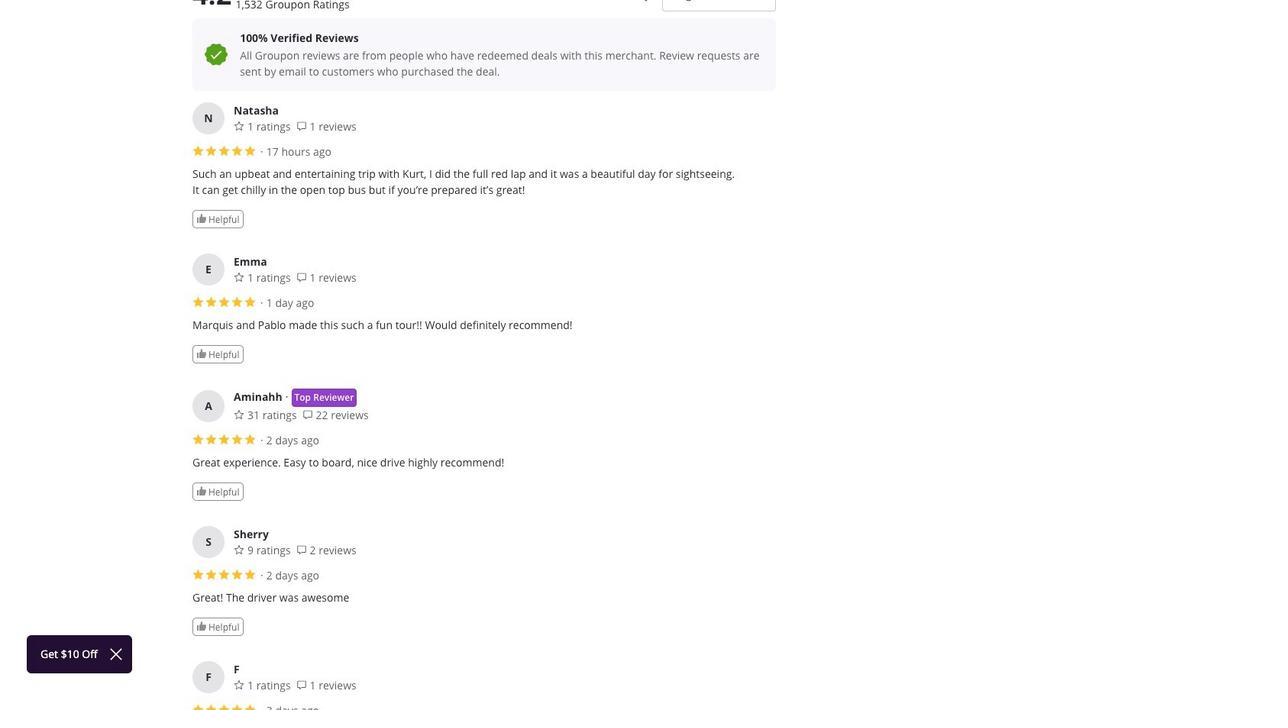 Task type: describe. For each thing, give the bounding box(es) containing it.
1 reviews image
[[296, 121, 307, 131]]

9 ratings image
[[234, 545, 245, 555]]

2 reviews image
[[296, 545, 307, 555]]

1 ratings image
[[234, 680, 245, 691]]

1 1 reviews image from the top
[[296, 272, 307, 283]]

22 reviews image
[[302, 409, 313, 420]]



Task type: vqa. For each thing, say whether or not it's contained in the screenshot.
1 reviews icon the 1 ratings 'icon'
yes



Task type: locate. For each thing, give the bounding box(es) containing it.
0 vertical spatial 1 reviews image
[[296, 272, 307, 283]]

31 ratings image
[[234, 409, 245, 420]]

2 1 ratings image from the top
[[234, 272, 245, 283]]

1 ratings image for 1 reviews icon
[[234, 121, 245, 131]]

1 vertical spatial 1 reviews image
[[296, 680, 307, 691]]

1 1 ratings image from the top
[[234, 121, 245, 131]]

1 ratings image
[[234, 121, 245, 131], [234, 272, 245, 283]]

1 vertical spatial 1 ratings image
[[234, 272, 245, 283]]

1 ratings image for 2nd 1 reviews image from the bottom of the page
[[234, 272, 245, 283]]

2 1 reviews image from the top
[[296, 680, 307, 691]]

1 reviews image
[[296, 272, 307, 283], [296, 680, 307, 691]]

0 vertical spatial 1 ratings image
[[234, 121, 245, 131]]



